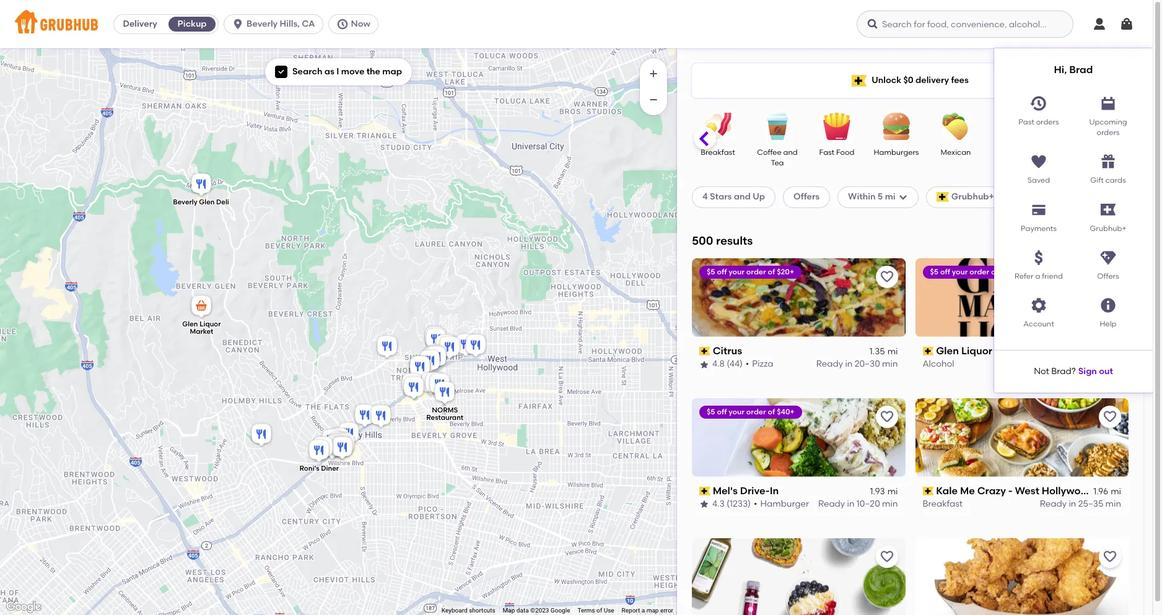 Task type: vqa. For each thing, say whether or not it's contained in the screenshot.
The People Icon
no



Task type: describe. For each thing, give the bounding box(es) containing it.
keyboard
[[442, 607, 467, 614]]

brad for not
[[1051, 366, 1072, 376]]

dessert image
[[994, 113, 1037, 140]]

Search for food, convenience, alcohol... search field
[[857, 11, 1074, 38]]

results
[[716, 233, 753, 248]]

10–20
[[857, 499, 880, 509]]

pizza
[[752, 359, 773, 369]]

data
[[517, 607, 529, 614]]

min for citrus
[[882, 359, 898, 369]]

offers inside main navigation navigation
[[1097, 272, 1119, 281]]

1 vertical spatial glen liquor market
[[936, 345, 1029, 357]]

in
[[770, 485, 779, 497]]

mi for market
[[1111, 346, 1121, 357]]

500 results
[[692, 233, 753, 248]]

upcoming
[[1089, 117, 1127, 126]]

svg image for account
[[1030, 297, 1048, 314]]

rawberri image
[[423, 344, 448, 371]]

refer a friend
[[1015, 272, 1063, 281]]

hollywood burger image
[[407, 354, 432, 381]]

delivery
[[916, 75, 949, 85]]

hollywood
[[1042, 485, 1094, 497]]

mi right 5
[[885, 192, 896, 202]]

ca
[[302, 19, 315, 29]]

svg image for beverly hills, ca
[[232, 18, 244, 30]]

kale me crazy - west hollywood  logo image
[[915, 398, 1129, 477]]

of for citrus
[[768, 267, 775, 276]]

your for glen liquor market
[[952, 267, 968, 276]]

coffee and tea image
[[756, 113, 799, 140]]

mi for in
[[887, 486, 898, 497]]

gift cards
[[1090, 176, 1126, 185]]

subscription pass image for kale me crazy - west hollywood
[[923, 487, 934, 496]]

your for citrus
[[729, 267, 745, 276]]

4
[[702, 192, 708, 202]]

kale me crazy - west hollywood
[[936, 485, 1094, 497]]

1.92 mi
[[1094, 346, 1121, 357]]

star icon image for mel's drive-in
[[699, 500, 709, 509]]

da carla caffe image
[[310, 435, 335, 462]]

hamburgers image
[[875, 113, 918, 140]]

-
[[1008, 485, 1013, 497]]

beverly for beverly hills, ca
[[247, 19, 278, 29]]

svg image for refer a friend
[[1030, 249, 1048, 266]]

ferrarini image
[[332, 431, 357, 458]]

$5 off your order of $20+
[[707, 267, 794, 276]]

now button
[[328, 14, 383, 34]]

glen inside glen liquor market
[[182, 320, 198, 328]]

market inside glen liquor market
[[189, 327, 213, 336]]

orders for upcoming orders
[[1097, 128, 1120, 137]]

riozonas acai west hollywood image
[[421, 344, 446, 371]]

a for refer
[[1035, 272, 1040, 281]]

mel's drive-in logo image
[[692, 398, 905, 477]]

search
[[292, 66, 322, 77]]

hamburgers
[[874, 148, 919, 157]]

mel's drive-in
[[713, 485, 779, 497]]

comoncy - beverly hills image
[[327, 431, 352, 459]]

5–15
[[1085, 359, 1103, 369]]

friend
[[1042, 272, 1063, 281]]

svg image right 5
[[898, 192, 908, 202]]

kale me crazy - west hollywood image
[[407, 353, 432, 381]]

report
[[622, 607, 640, 614]]

ready in 5–15 min
[[1047, 359, 1121, 369]]

0 vertical spatial offers
[[794, 192, 820, 202]]

fast food
[[819, 148, 855, 157]]

citrus logo image
[[692, 258, 905, 337]]

the butcher's daughter image
[[401, 374, 426, 402]]

7 eleven image
[[433, 332, 458, 360]]

of for mel's drive-in
[[768, 407, 775, 416]]

4.3
[[712, 499, 725, 509]]

your for mel's drive-in
[[729, 407, 745, 416]]

subscription pass image for glen liquor market
[[923, 347, 934, 356]]

1.93 mi
[[870, 486, 898, 497]]

west
[[1015, 485, 1039, 497]]

1 horizontal spatial liquor
[[961, 345, 992, 357]]

ready in 25–35 min
[[1040, 499, 1121, 509]]

upcoming orders
[[1089, 117, 1127, 137]]

not
[[1034, 366, 1049, 376]]

search as i move the map
[[292, 66, 402, 77]]

$0
[[903, 75, 913, 85]]

off for mel's drive-in
[[717, 407, 727, 416]]

order for citrus
[[746, 267, 766, 276]]

20–30
[[855, 359, 880, 369]]

grubhub plus flag logo image inside grubhub+ button
[[1101, 204, 1116, 216]]

1.92
[[1094, 346, 1108, 357]]

mi for crazy
[[1111, 486, 1121, 497]]

svg image for past orders
[[1030, 94, 1048, 112]]

roni's
[[299, 464, 319, 472]]

main navigation navigation
[[0, 0, 1153, 393]]

error
[[660, 607, 673, 614]]

the farm of beverly hills image
[[336, 420, 361, 448]]

map data ©2023 google
[[503, 607, 570, 614]]

beverly glen deli image
[[189, 171, 213, 199]]

unlock
[[872, 75, 901, 85]]

i
[[337, 66, 339, 77]]

grubhub+ button
[[1074, 196, 1143, 234]]

use
[[604, 607, 614, 614]]

google
[[551, 607, 570, 614]]

urth caffe melrose image
[[423, 370, 448, 397]]

keyboard shortcuts
[[442, 607, 495, 614]]

up
[[753, 192, 765, 202]]

dany's food trucks, inc. image
[[249, 422, 273, 449]]

stars
[[710, 192, 732, 202]]

hi, brad
[[1054, 64, 1093, 76]]

ready for citrus
[[816, 359, 843, 369]]

gift
[[1090, 176, 1104, 185]]

svg image inside help button
[[1100, 297, 1117, 314]]

in for mel's drive-in
[[847, 499, 855, 509]]

alcohol
[[923, 359, 954, 369]]

order for glen liquor market
[[970, 267, 989, 276]]

a for report
[[642, 607, 645, 614]]

burritos image
[[1053, 113, 1096, 140]]

1.96 mi
[[1093, 486, 1121, 497]]

help button
[[1074, 292, 1143, 330]]

refer
[[1015, 272, 1034, 281]]

kale
[[936, 485, 958, 497]]

move
[[341, 66, 364, 77]]

earthbar sunset image
[[423, 326, 448, 353]]

the nosh of beverly hills image
[[319, 427, 344, 454]]

star icon image for citrus
[[699, 360, 709, 370]]

now
[[351, 19, 370, 29]]

gift cards link
[[1074, 148, 1143, 186]]

terms
[[578, 607, 595, 614]]

1.35
[[870, 346, 885, 357]]

me
[[960, 485, 975, 497]]

off for citrus
[[717, 267, 727, 276]]

mexican image
[[934, 113, 978, 140]]

ready for kale me crazy - west hollywood
[[1040, 499, 1067, 509]]

payments link
[[1004, 196, 1074, 234]]

body energy club - west hollywood image
[[423, 343, 448, 370]]

terms of use link
[[578, 607, 614, 614]]

0 horizontal spatial grubhub+
[[951, 192, 994, 202]]

1 horizontal spatial map
[[647, 607, 659, 614]]

1.93
[[870, 486, 885, 497]]

earthbar sunset logo image
[[692, 538, 905, 615]]

svg image up hi, brad
[[1092, 17, 1107, 32]]

shortcuts
[[469, 607, 495, 614]]

norms restaurant
[[426, 406, 463, 422]]

saved
[[1028, 176, 1050, 185]]

hills,
[[280, 19, 300, 29]]

norms
[[432, 406, 458, 414]]

1.35 mi
[[870, 346, 898, 357]]

min for kale me crazy - west hollywood
[[1106, 499, 1121, 509]]

past
[[1019, 117, 1034, 126]]

grubhub+ inside button
[[1090, 224, 1127, 233]]

of for glen liquor market
[[991, 267, 998, 276]]

$5 for mel's drive-in
[[707, 407, 715, 416]]

mel's drive-in image
[[422, 324, 447, 352]]

glen liquor market inside the map region
[[182, 320, 220, 336]]

joey's cafe image
[[453, 332, 478, 359]]

liquor inside glen liquor market
[[199, 320, 220, 328]]



Task type: locate. For each thing, give the bounding box(es) containing it.
beverly inside the beverly hills, ca button
[[247, 19, 278, 29]]

0 horizontal spatial glen
[[182, 320, 198, 328]]

map right the at the top left of the page
[[382, 66, 402, 77]]

citrus image
[[374, 334, 399, 361]]

svg image up refer a friend
[[1030, 249, 1048, 266]]

brad right not at the bottom right of page
[[1051, 366, 1072, 376]]

min down "1.35 mi"
[[882, 359, 898, 369]]

• right (44)
[[746, 359, 749, 369]]

map left error
[[647, 607, 659, 614]]

0 vertical spatial market
[[189, 327, 213, 336]]

0 horizontal spatial grubhub plus flag logo image
[[852, 75, 867, 86]]

0 vertical spatial a
[[1035, 272, 1040, 281]]

min down 1.93 mi
[[882, 499, 898, 509]]

tea
[[771, 159, 784, 167]]

grubhub plus flag logo image
[[852, 75, 867, 86], [936, 192, 949, 202], [1101, 204, 1116, 216]]

beverly hills, ca button
[[224, 14, 328, 34]]

coffee and tea
[[757, 148, 798, 167]]

and inside coffee and tea
[[783, 148, 798, 157]]

svg image left beverly hills, ca on the top left of the page
[[232, 18, 244, 30]]

ihop image
[[437, 334, 462, 361]]

1 horizontal spatial grubhub plus flag logo image
[[936, 192, 949, 202]]

0 vertical spatial beverly
[[247, 19, 278, 29]]

0 horizontal spatial •
[[746, 359, 749, 369]]

ready for glen liquor market
[[1047, 359, 1074, 369]]

mi right 1.96 at the bottom right of page
[[1111, 486, 1121, 497]]

in for kale me crazy - west hollywood
[[1069, 499, 1076, 509]]

food
[[836, 148, 855, 157]]

orders
[[1036, 117, 1059, 126], [1097, 128, 1120, 137]]

ready left sign
[[1047, 359, 1074, 369]]

svg image left 'now' at the left of page
[[336, 18, 348, 30]]

0 horizontal spatial and
[[734, 192, 751, 202]]

svg image inside refer a friend button
[[1030, 249, 1048, 266]]

svg image left search
[[278, 68, 285, 76]]

svg image inside 'payments' link
[[1030, 201, 1048, 218]]

svg image up saved
[[1030, 153, 1048, 171]]

• for citrus
[[746, 359, 749, 369]]

ready left 10–20
[[818, 499, 845, 509]]

1 vertical spatial and
[[734, 192, 751, 202]]

in down hollywood
[[1069, 499, 1076, 509]]

mi right 1.93
[[887, 486, 898, 497]]

1 subscription pass image from the left
[[699, 347, 710, 356]]

1 vertical spatial liquor
[[961, 345, 992, 357]]

1 horizontal spatial orders
[[1097, 128, 1120, 137]]

svg image for saved
[[1030, 153, 1048, 171]]

0 vertical spatial breakfast
[[701, 148, 735, 157]]

0 vertical spatial grubhub plus flag logo image
[[852, 75, 867, 86]]

$5 for glen liquor market
[[930, 267, 939, 276]]

account
[[1024, 320, 1054, 329]]

breakfast down breakfast image
[[701, 148, 735, 157]]

1 save this restaurant image from the top
[[1103, 269, 1118, 284]]

and left 'up'
[[734, 192, 751, 202]]

0 vertical spatial brad
[[1069, 64, 1093, 76]]

1 vertical spatial grubhub+
[[1090, 224, 1127, 233]]

account link
[[1004, 292, 1074, 330]]

glen liquor market logo image
[[915, 258, 1129, 337]]

off for glen liquor market
[[940, 267, 950, 276]]

1 vertical spatial •
[[754, 499, 757, 509]]

svg image up past orders
[[1030, 94, 1048, 112]]

1 vertical spatial star icon image
[[699, 500, 709, 509]]

help
[[1100, 320, 1117, 329]]

1 vertical spatial grubhub plus flag logo image
[[936, 192, 949, 202]]

grubhub+ up offers link
[[1090, 224, 1127, 233]]

fast
[[819, 148, 835, 157]]

2 vertical spatial grubhub plus flag logo image
[[1101, 204, 1116, 216]]

1 vertical spatial beverly
[[173, 198, 197, 206]]

orders right past
[[1036, 117, 1059, 126]]

svg image down grubhub+ button
[[1100, 249, 1117, 266]]

in left '5–15'
[[1076, 359, 1083, 369]]

0 vertical spatial star icon image
[[699, 360, 709, 370]]

subway® image
[[329, 435, 353, 462]]

deli
[[216, 198, 229, 206]]

orders inside upcoming orders
[[1097, 128, 1120, 137]]

saved link
[[1004, 148, 1074, 186]]

a inside button
[[1035, 272, 1040, 281]]

0 horizontal spatial map
[[382, 66, 402, 77]]

refer a friend button
[[1004, 244, 1074, 282]]

pickup
[[178, 19, 207, 29]]

pickup button
[[166, 14, 218, 34]]

2 vertical spatial glen
[[936, 345, 959, 357]]

judi's deli image
[[326, 430, 351, 457]]

keyboard shortcuts button
[[442, 607, 495, 615]]

500
[[692, 233, 713, 248]]

svg image inside past orders link
[[1030, 94, 1048, 112]]

0 horizontal spatial breakfast
[[701, 148, 735, 157]]

beverly inside the map region
[[173, 198, 197, 206]]

min down 1.92 mi
[[1106, 359, 1121, 369]]

svg image up account
[[1030, 297, 1048, 314]]

market down the glen liquor market image
[[189, 327, 213, 336]]

svg image for search as i move the map
[[278, 68, 285, 76]]

min for mel's drive-in
[[882, 499, 898, 509]]

market
[[189, 327, 213, 336], [995, 345, 1029, 357]]

0 vertical spatial liquor
[[199, 320, 220, 328]]

off
[[717, 267, 727, 276], [940, 267, 950, 276], [717, 407, 727, 416]]

0 vertical spatial orders
[[1036, 117, 1059, 126]]

citrus
[[713, 345, 742, 357]]

pressed retail image
[[417, 348, 442, 375]]

save this restaurant image
[[1103, 269, 1118, 284], [1103, 409, 1118, 424]]

4.3 (1233)
[[712, 499, 751, 509]]

tasty donuts and cafe image
[[463, 332, 488, 360]]

svg image inside saved link
[[1030, 153, 1048, 171]]

• hamburger
[[754, 499, 809, 509]]

2 subscription pass image from the left
[[923, 487, 934, 496]]

1 vertical spatial brad
[[1051, 366, 1072, 376]]

past orders
[[1019, 117, 1059, 126]]

glen
[[199, 198, 214, 206], [182, 320, 198, 328], [936, 345, 959, 357]]

2 horizontal spatial glen
[[936, 345, 959, 357]]

brad right hi,
[[1069, 64, 1093, 76]]

1 vertical spatial offers
[[1097, 272, 1119, 281]]

save this restaurant button
[[876, 266, 898, 288], [1099, 266, 1121, 288], [876, 406, 898, 428], [1099, 406, 1121, 428], [876, 545, 898, 568], [1099, 545, 1121, 568]]

grubhub plus flag logo image left unlock
[[852, 75, 867, 86]]

map
[[503, 607, 515, 614]]

0 vertical spatial glen liquor market
[[182, 320, 220, 336]]

$5 off your order of $30+
[[930, 267, 1018, 276]]

drive-
[[740, 485, 770, 497]]

1 vertical spatial save this restaurant image
[[1103, 409, 1118, 424]]

mexican
[[941, 148, 971, 157]]

grubhub plus flag logo image down gift cards
[[1101, 204, 1116, 216]]

hi,
[[1054, 64, 1067, 76]]

ready for mel's drive-in
[[818, 499, 845, 509]]

in left 10–20
[[847, 499, 855, 509]]

star icon image left '4.3'
[[699, 500, 709, 509]]

2 save this restaurant image from the top
[[1103, 409, 1118, 424]]

google image
[[3, 599, 44, 615]]

beverly left deli
[[173, 198, 197, 206]]

©2023
[[530, 607, 549, 614]]

0 vertical spatial glen
[[199, 198, 214, 206]]

1 horizontal spatial glen
[[199, 198, 214, 206]]

your left $30+
[[952, 267, 968, 276]]

1 horizontal spatial a
[[1035, 272, 1040, 281]]

of left the $40+
[[768, 407, 775, 416]]

1 horizontal spatial and
[[783, 148, 798, 157]]

beverly for beverly glen deli
[[173, 198, 197, 206]]

breakfast image
[[696, 113, 740, 140]]

subscription pass image left mel's
[[699, 487, 710, 496]]

svg image inside the now button
[[336, 18, 348, 30]]

order left $30+
[[970, 267, 989, 276]]

unlock $0 delivery fees
[[872, 75, 969, 85]]

1 vertical spatial a
[[642, 607, 645, 614]]

0 horizontal spatial offers
[[794, 192, 820, 202]]

0 horizontal spatial glen liquor market
[[182, 320, 220, 336]]

$5 off your order of $40+
[[707, 407, 795, 416]]

min for glen liquor market
[[1106, 359, 1121, 369]]

le pain quotidien (south santa monica blvd) image
[[326, 426, 351, 453]]

tryst caffe image
[[330, 435, 355, 462]]

0 horizontal spatial market
[[189, 327, 213, 336]]

of
[[768, 267, 775, 276], [991, 267, 998, 276], [768, 407, 775, 416], [597, 607, 602, 614]]

the
[[367, 66, 380, 77]]

glen liquor market image
[[189, 293, 213, 321]]

subscription pass image
[[699, 347, 710, 356], [923, 347, 934, 356]]

diner
[[321, 464, 339, 472]]

0 horizontal spatial beverly
[[173, 198, 197, 206]]

grubhub+ down mexican on the top of the page
[[951, 192, 994, 202]]

(44)
[[727, 359, 743, 369]]

• for mel's drive-in
[[754, 499, 757, 509]]

svg image for payments
[[1030, 201, 1048, 218]]

delivery
[[123, 19, 157, 29]]

a right report
[[642, 607, 645, 614]]

mi right 1.35
[[887, 346, 898, 357]]

crazy
[[977, 485, 1006, 497]]

0 horizontal spatial orders
[[1036, 117, 1059, 126]]

order left the $40+
[[746, 407, 766, 416]]

roni's diner
[[299, 464, 339, 472]]

subscription pass image for citrus
[[699, 347, 710, 356]]

1 vertical spatial orders
[[1097, 128, 1120, 137]]

brad for hi,
[[1069, 64, 1093, 76]]

0 vertical spatial •
[[746, 359, 749, 369]]

breakfast down kale
[[923, 499, 963, 509]]

joe & the juice image
[[427, 371, 452, 399]]

(1233)
[[727, 499, 751, 509]]

your
[[729, 267, 745, 276], [952, 267, 968, 276], [729, 407, 745, 416]]

•
[[746, 359, 749, 369], [754, 499, 757, 509]]

report a map error
[[622, 607, 673, 614]]

map
[[382, 66, 402, 77], [647, 607, 659, 614]]

ready in 20–30 min
[[816, 359, 898, 369]]

$5 for citrus
[[707, 267, 715, 276]]

in for glen liquor market
[[1076, 359, 1083, 369]]

1 horizontal spatial market
[[995, 345, 1029, 357]]

fast food image
[[815, 113, 859, 140]]

svg image up gift cards
[[1100, 153, 1117, 171]]

and up tea
[[783, 148, 798, 157]]

2 horizontal spatial grubhub plus flag logo image
[[1101, 204, 1116, 216]]

order left $20+
[[746, 267, 766, 276]]

of left use
[[597, 607, 602, 614]]

glen liquor market
[[182, 320, 220, 336], [936, 345, 1029, 357]]

subscription pass image up alcohol
[[923, 347, 934, 356]]

• down drive-
[[754, 499, 757, 509]]

$40+
[[777, 407, 795, 416]]

star icon image
[[699, 360, 709, 370], [699, 500, 709, 509]]

1 star icon image from the top
[[699, 360, 709, 370]]

of left $30+
[[991, 267, 998, 276]]

energy life cafe image
[[319, 435, 344, 462]]

within 5 mi
[[848, 192, 896, 202]]

roni's diner image
[[306, 438, 331, 465]]

ready
[[816, 359, 843, 369], [1047, 359, 1074, 369], [818, 499, 845, 509], [1040, 499, 1067, 509]]

order for mel's drive-in
[[746, 407, 766, 416]]

a right refer
[[1035, 272, 1040, 281]]

1 subscription pass image from the left
[[699, 487, 710, 496]]

0 vertical spatial and
[[783, 148, 798, 157]]

offers right 'up'
[[794, 192, 820, 202]]

svg image for offers
[[1100, 249, 1117, 266]]

tacos image
[[1113, 113, 1156, 140]]

star icon image left 4.8
[[699, 360, 709, 370]]

norms restaurant image
[[432, 379, 457, 407]]

0 horizontal spatial subscription pass image
[[699, 347, 710, 356]]

1 vertical spatial breakfast
[[923, 499, 963, 509]]

1 horizontal spatial subscription pass image
[[923, 487, 934, 496]]

0 vertical spatial grubhub+
[[951, 192, 994, 202]]

in left 20–30 in the bottom right of the page
[[845, 359, 853, 369]]

1 horizontal spatial •
[[754, 499, 757, 509]]

offers
[[794, 192, 820, 202], [1097, 272, 1119, 281]]

1 horizontal spatial glen liquor market
[[936, 345, 1029, 357]]

0 vertical spatial save this restaurant image
[[1103, 269, 1118, 284]]

save this restaurant image down out
[[1103, 409, 1118, 424]]

1 vertical spatial map
[[647, 607, 659, 614]]

4 stars and up
[[702, 192, 765, 202]]

map region
[[0, 0, 717, 615]]

1.96
[[1093, 486, 1108, 497]]

ready in 10–20 min
[[818, 499, 898, 509]]

zinc cafe & market image
[[418, 370, 443, 397]]

?
[[1072, 366, 1076, 376]]

ready down hollywood
[[1040, 499, 1067, 509]]

in for citrus
[[845, 359, 853, 369]]

svg image inside the beverly hills, ca button
[[232, 18, 244, 30]]

• pizza
[[746, 359, 773, 369]]

offers link
[[1074, 244, 1143, 282]]

1 horizontal spatial offers
[[1097, 272, 1119, 281]]

save this restaurant image up help button
[[1103, 269, 1118, 284]]

2 subscription pass image from the left
[[923, 347, 934, 356]]

svg image for gift cards
[[1100, 153, 1117, 171]]

plus icon image
[[647, 68, 660, 80]]

2 star icon image from the top
[[699, 500, 709, 509]]

1 horizontal spatial subscription pass image
[[923, 347, 934, 356]]

1 vertical spatial market
[[995, 345, 1029, 357]]

$5
[[707, 267, 715, 276], [930, 267, 939, 276], [707, 407, 715, 416]]

0 horizontal spatial a
[[642, 607, 645, 614]]

restaurant
[[426, 413, 463, 422]]

subscription pass image
[[699, 487, 710, 496], [923, 487, 934, 496]]

hollywood burger  logo image
[[915, 538, 1129, 615]]

svg image inside upcoming orders link
[[1100, 94, 1117, 112]]

1 horizontal spatial grubhub+
[[1090, 224, 1127, 233]]

offers up help button
[[1097, 272, 1119, 281]]

0 vertical spatial map
[[382, 66, 402, 77]]

4.8 (44)
[[712, 359, 743, 369]]

report a map error link
[[622, 607, 673, 614]]

your down (44)
[[729, 407, 745, 416]]

mickey fine grill image
[[322, 433, 347, 460]]

out
[[1099, 366, 1113, 376]]

cafe ruisseau - beverly hills image
[[368, 403, 393, 430]]

of left $20+
[[768, 267, 775, 276]]

0 horizontal spatial liquor
[[199, 320, 220, 328]]

alana's coffee roasters image
[[399, 371, 424, 399]]

beverly glen deli
[[173, 198, 229, 206]]

$20+
[[777, 267, 794, 276]]

svg image inside offers link
[[1100, 249, 1117, 266]]

beverly left hills,
[[247, 19, 278, 29]]

sign
[[1078, 366, 1097, 376]]

1 horizontal spatial breakfast
[[923, 499, 963, 509]]

minus icon image
[[647, 94, 660, 106]]

0 horizontal spatial subscription pass image
[[699, 487, 710, 496]]

25–35
[[1078, 499, 1103, 509]]

breakfast
[[701, 148, 735, 157], [923, 499, 963, 509]]

mi right 1.92
[[1111, 346, 1121, 357]]

sign out button
[[1078, 360, 1113, 383]]

subscription pass image left "citrus"
[[699, 347, 710, 356]]

grubhub plus flag logo image down mexican on the top of the page
[[936, 192, 949, 202]]

orders down the 'upcoming'
[[1097, 128, 1120, 137]]

payments
[[1021, 224, 1057, 233]]

svg image
[[1119, 17, 1134, 32], [867, 18, 879, 30], [1100, 94, 1117, 112], [1100, 297, 1117, 314]]

leora cafe image
[[352, 402, 377, 430]]

subscription pass image for mel's drive-in
[[699, 487, 710, 496]]

ready left 20–30 in the bottom right of the page
[[816, 359, 843, 369]]

mel's
[[713, 485, 738, 497]]

your down results
[[729, 267, 745, 276]]

hamburger
[[760, 499, 809, 509]]

subscription pass image left kale
[[923, 487, 934, 496]]

svg image
[[1092, 17, 1107, 32], [232, 18, 244, 30], [336, 18, 348, 30], [278, 68, 285, 76], [1030, 94, 1048, 112], [1030, 153, 1048, 171], [1100, 153, 1117, 171], [898, 192, 908, 202], [1030, 201, 1048, 218], [1030, 249, 1048, 266], [1100, 249, 1117, 266], [1030, 297, 1048, 314]]

1 vertical spatial glen
[[182, 320, 198, 328]]

min
[[882, 359, 898, 369], [1106, 359, 1121, 369], [882, 499, 898, 509], [1106, 499, 1121, 509]]

1 horizontal spatial beverly
[[247, 19, 278, 29]]

svg image up "payments"
[[1030, 201, 1048, 218]]

svg image for now
[[336, 18, 348, 30]]

svg image inside account "link"
[[1030, 297, 1048, 314]]

market down account
[[995, 345, 1029, 357]]

min down 1.96 mi
[[1106, 499, 1121, 509]]

save this restaurant image
[[879, 269, 894, 284], [879, 409, 894, 424], [879, 549, 894, 564], [1103, 549, 1118, 564]]

svg image inside gift cards link
[[1100, 153, 1117, 171]]

4.8
[[712, 359, 725, 369]]

orders for past orders
[[1036, 117, 1059, 126]]



